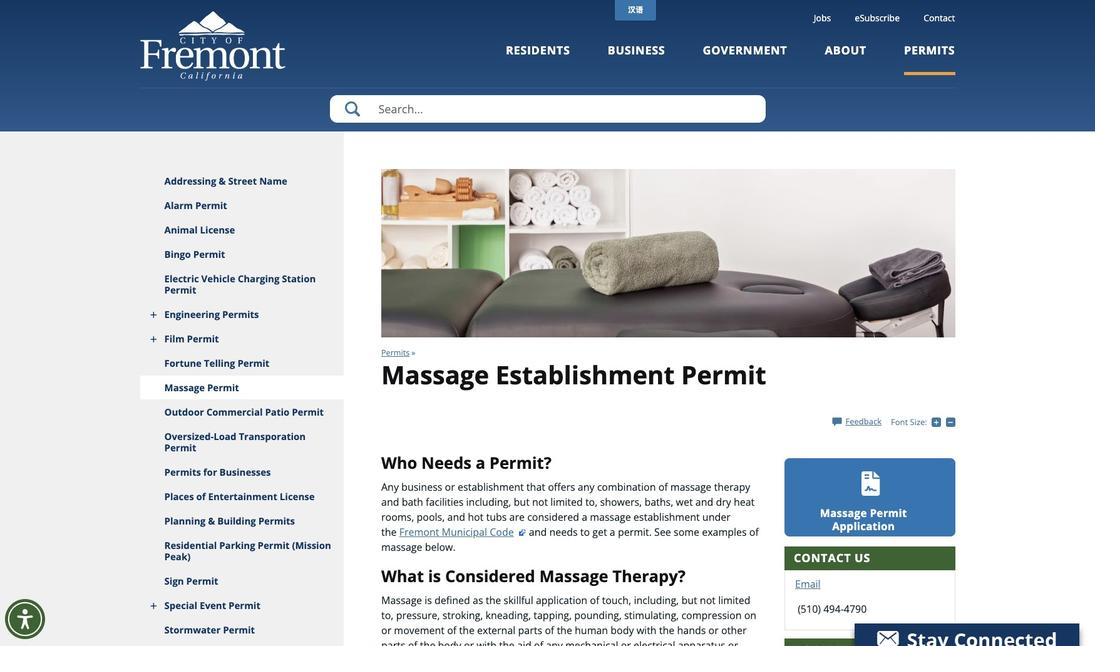 Task type: describe. For each thing, give the bounding box(es) containing it.
1 vertical spatial establishment
[[634, 511, 700, 525]]

station
[[282, 273, 316, 285]]

the down external
[[500, 639, 515, 647]]

hands
[[678, 624, 706, 638]]

license inside 'link'
[[280, 491, 315, 503]]

and needs to get a permit. see some examples of massage below.
[[382, 526, 759, 555]]

massage inside and needs to get a permit. see some examples of massage below.
[[382, 541, 423, 555]]

permit inside sign permit link
[[186, 575, 218, 588]]

addressing & street name link
[[140, 169, 344, 194]]

contact link
[[924, 12, 956, 24]]

contact us
[[795, 551, 871, 566]]

font
[[892, 417, 909, 428]]

(510) 494-4790
[[796, 603, 870, 617]]

some
[[674, 526, 700, 540]]

of right aid at the bottom
[[534, 639, 544, 647]]

paper signature image
[[857, 471, 884, 497]]

load
[[214, 430, 237, 443]]

permit inside fortune telling permit link
[[238, 357, 270, 370]]

0 vertical spatial body
[[611, 624, 634, 638]]

but for that
[[514, 496, 530, 509]]

any inside any business or establishment that offers any combination of massage therapy and bath facilities including, but not limited to, showers, baths, wet and dry heat rooms, pools, and hot tubs are considered a massage establishment under the
[[578, 481, 595, 494]]

massage permit link
[[140, 376, 344, 400]]

baths,
[[645, 496, 674, 509]]

commercial
[[207, 406, 263, 419]]

examples
[[703, 526, 747, 540]]

needs
[[422, 453, 472, 475]]

places
[[165, 491, 194, 503]]

outdoor
[[165, 406, 204, 419]]

animal license link
[[140, 218, 344, 242]]

permit inside the electric vehicle charging station permit
[[165, 284, 196, 296]]

transporation
[[239, 430, 306, 443]]

the down movement on the left bottom of page
[[420, 639, 436, 647]]

application
[[536, 594, 588, 608]]

to, for or
[[586, 496, 598, 509]]

permits massage establishment permit
[[382, 347, 767, 392]]

esubscribe
[[855, 12, 900, 24]]

1 horizontal spatial with
[[637, 624, 657, 638]]

as
[[473, 594, 483, 608]]

oversized-
[[165, 430, 214, 443]]

fremont municipal code link
[[400, 526, 527, 540]]

special
[[165, 600, 197, 612]]

what
[[382, 566, 424, 588]]

stimulating,
[[625, 609, 679, 623]]

permit inside permits massage establishment permit
[[682, 358, 767, 392]]

therapy?
[[613, 566, 686, 588]]

tapping,
[[534, 609, 572, 623]]

electric
[[165, 273, 199, 285]]

animal license
[[165, 224, 235, 236]]

fremont municipal code
[[400, 526, 514, 540]]

event
[[200, 600, 226, 612]]

not for that
[[533, 496, 548, 509]]

permit inside bingo permit link
[[193, 248, 225, 261]]

business
[[608, 43, 666, 58]]

494-
[[824, 603, 845, 617]]

who
[[382, 453, 418, 475]]

on
[[745, 609, 757, 623]]

tubs
[[487, 511, 507, 525]]

& for street
[[219, 175, 226, 187]]

permits for permits for businesses
[[165, 466, 201, 479]]

business link
[[608, 43, 666, 75]]

sign
[[165, 575, 184, 588]]

hot
[[468, 511, 484, 525]]

charging
[[238, 273, 280, 285]]

fortune telling permit
[[165, 357, 270, 370]]

bath
[[402, 496, 423, 509]]

any inside what is considered massage therapy? massage is defined as the skillful application of touch, including, but not limited to, pressure, stroking, kneading, tapping, pounding, stimulating, compression on or movement of the external parts of the human body with the hands or other parts of the body or with the aid of any mechanical or electrical apparatus
[[546, 639, 563, 647]]

sign permit
[[165, 575, 218, 588]]

permits for businesses
[[165, 466, 271, 479]]

or inside any business or establishment that offers any combination of massage therapy and bath facilities including, but not limited to, showers, baths, wet and dry heat rooms, pools, and hot tubs are considered a massage establishment under the
[[445, 481, 455, 494]]

limited for therapy?
[[719, 594, 751, 608]]

other
[[722, 624, 747, 638]]

considered
[[528, 511, 580, 525]]

are
[[510, 511, 525, 525]]

sign permit link
[[140, 570, 344, 594]]

telling
[[204, 357, 235, 370]]

application
[[833, 519, 895, 534]]

entertainment
[[208, 491, 278, 503]]

rooms,
[[382, 511, 414, 525]]

0 vertical spatial is
[[428, 566, 441, 588]]

wet
[[676, 496, 693, 509]]

permit inside massage permit 'link'
[[207, 382, 239, 394]]

showers,
[[601, 496, 642, 509]]

2 horizontal spatial massage
[[671, 481, 712, 494]]

& for building
[[208, 515, 215, 528]]

addressing & street name
[[165, 175, 288, 187]]

0 vertical spatial permits link
[[905, 43, 956, 75]]

permit inside stormwater permit link
[[223, 624, 255, 637]]

film permit link
[[140, 327, 344, 352]]

special event permit
[[165, 600, 261, 612]]

1 horizontal spatial parts
[[519, 624, 543, 638]]

stay connected image
[[855, 621, 1079, 647]]

permit inside film permit link
[[187, 333, 219, 345]]

of inside and needs to get a permit. see some examples of massage below.
[[750, 526, 759, 540]]

limited for that
[[551, 496, 583, 509]]

font size: link
[[892, 417, 928, 428]]

including, for that
[[467, 496, 512, 509]]

Search text field
[[330, 95, 766, 123]]

planning & building permits link
[[140, 509, 344, 534]]

1 vertical spatial permits link
[[382, 347, 410, 358]]

stroking,
[[443, 609, 483, 623]]

the down stroking,
[[460, 624, 475, 638]]

permit inside outdoor commercial patio permit link
[[292, 406, 324, 419]]

stormwater
[[165, 624, 221, 637]]

combination
[[598, 481, 656, 494]]

get
[[593, 526, 608, 540]]

- link
[[946, 417, 959, 428]]

business
[[402, 481, 443, 494]]

a inside any business or establishment that offers any combination of massage therapy and bath facilities including, but not limited to, showers, baths, wet and dry heat rooms, pools, and hot tubs are considered a massage establishment under the
[[582, 511, 588, 525]]

0 vertical spatial establishment
[[458, 481, 524, 494]]

what is considered massage therapy? massage is defined as the skillful application of touch, including, but not limited to, pressure, stroking, kneading, tapping, pounding, stimulating, compression on or movement of the external parts of the human body with the hands or other parts of the body or with the aid of any mechanical or electrical apparatus
[[382, 566, 757, 647]]

therapy
[[715, 481, 751, 494]]

electrical
[[634, 639, 676, 647]]

+
[[942, 417, 947, 428]]

fortune
[[165, 357, 202, 370]]

building
[[218, 515, 256, 528]]

1 vertical spatial with
[[477, 639, 497, 647]]

offers
[[548, 481, 576, 494]]

alarm permit link
[[140, 194, 344, 218]]

font size:
[[892, 417, 928, 428]]

below.
[[425, 541, 456, 555]]

vehicle
[[202, 273, 235, 285]]

dry
[[716, 496, 732, 509]]



Task type: locate. For each thing, give the bounding box(es) containing it.
not up compression
[[700, 594, 716, 608]]

residents
[[506, 43, 571, 58]]

of down the tapping,
[[545, 624, 555, 638]]

but inside what is considered massage therapy? massage is defined as the skillful application of touch, including, but not limited to, pressure, stroking, kneading, tapping, pounding, stimulating, compression on or movement of the external parts of the human body with the hands or other parts of the body or with the aid of any mechanical or electrical apparatus
[[682, 594, 698, 608]]

size:
[[911, 417, 928, 428]]

see
[[655, 526, 672, 540]]

to, left showers,
[[586, 496, 598, 509]]

0 vertical spatial limited
[[551, 496, 583, 509]]

any
[[578, 481, 595, 494], [546, 639, 563, 647]]

film
[[165, 333, 185, 345]]

a up to
[[582, 511, 588, 525]]

any right the offers on the bottom right of page
[[578, 481, 595, 494]]

massage inside massage permit application
[[821, 506, 868, 520]]

to, inside what is considered massage therapy? massage is defined as the skillful application of touch, including, but not limited to, pressure, stroking, kneading, tapping, pounding, stimulating, compression on or movement of the external parts of the human body with the hands or other parts of the body or with the aid of any mechanical or electrical apparatus
[[382, 609, 394, 623]]

1 horizontal spatial license
[[280, 491, 315, 503]]

1 horizontal spatial limited
[[719, 594, 751, 608]]

1 vertical spatial any
[[546, 639, 563, 647]]

not for therapy?
[[700, 594, 716, 608]]

a right get
[[610, 526, 616, 540]]

needs
[[550, 526, 578, 540]]

0 vertical spatial not
[[533, 496, 548, 509]]

0 horizontal spatial with
[[477, 639, 497, 647]]

street
[[228, 175, 257, 187]]

1 horizontal spatial contact
[[924, 12, 956, 24]]

any down the tapping,
[[546, 639, 563, 647]]

0 vertical spatial any
[[578, 481, 595, 494]]

permit?
[[490, 453, 552, 475]]

and down any
[[382, 496, 399, 509]]

massage up wet
[[671, 481, 712, 494]]

esubscribe link
[[855, 12, 900, 24]]

of inside 'link'
[[196, 491, 206, 503]]

or down compression
[[709, 624, 719, 638]]

parts up aid at the bottom
[[519, 624, 543, 638]]

establishment up see
[[634, 511, 700, 525]]

massage table in a spa image
[[382, 169, 956, 337]]

1 horizontal spatial a
[[582, 511, 588, 525]]

to, for considered
[[382, 609, 394, 623]]

government link
[[703, 43, 788, 75]]

feedback link
[[833, 416, 882, 428]]

and down considered
[[529, 526, 547, 540]]

a
[[476, 453, 486, 475], [582, 511, 588, 525], [610, 526, 616, 540]]

residents link
[[506, 43, 571, 75]]

of inside any business or establishment that offers any combination of massage therapy and bath facilities including, but not limited to, showers, baths, wet and dry heat rooms, pools, and hot tubs are considered a massage establishment under the
[[659, 481, 668, 494]]

2 vertical spatial massage
[[382, 541, 423, 555]]

1 vertical spatial a
[[582, 511, 588, 525]]

1 horizontal spatial &
[[219, 175, 226, 187]]

bingo
[[165, 248, 191, 261]]

establishment
[[458, 481, 524, 494], [634, 511, 700, 525]]

0 horizontal spatial contact
[[795, 551, 852, 566]]

0 vertical spatial license
[[200, 224, 235, 236]]

2 horizontal spatial a
[[610, 526, 616, 540]]

pools,
[[417, 511, 445, 525]]

planning & building permits
[[165, 515, 295, 528]]

0 horizontal spatial permits link
[[382, 347, 410, 358]]

contact up the email link
[[795, 551, 852, 566]]

and
[[382, 496, 399, 509], [696, 496, 714, 509], [448, 511, 466, 525], [529, 526, 547, 540]]

facilities
[[426, 496, 464, 509]]

pressure,
[[396, 609, 440, 623]]

oversized-load transporation permit
[[165, 430, 306, 454]]

outdoor commercial patio permit
[[165, 406, 324, 419]]

of down movement on the left bottom of page
[[408, 639, 418, 647]]

0 horizontal spatial &
[[208, 515, 215, 528]]

outdoor commercial patio permit link
[[140, 400, 344, 425]]

bingo permit link
[[140, 242, 344, 267]]

limited down the offers on the bottom right of page
[[551, 496, 583, 509]]

1 horizontal spatial to,
[[586, 496, 598, 509]]

permit inside residential parking permit (mission peak)
[[258, 540, 290, 552]]

limited inside any business or establishment that offers any combination of massage therapy and bath facilities including, but not limited to, showers, baths, wet and dry heat rooms, pools, and hot tubs are considered a massage establishment under the
[[551, 496, 583, 509]]

jobs link
[[814, 12, 832, 24]]

of right 'places'
[[196, 491, 206, 503]]

to, left pressure,
[[382, 609, 394, 623]]

permits inside permits massage establishment permit
[[382, 347, 410, 358]]

who needs a permit?
[[382, 453, 552, 475]]

contact right the esubscribe 'link'
[[924, 12, 956, 24]]

any business or establishment that offers any combination of massage therapy and bath facilities including, but not limited to, showers, baths, wet and dry heat rooms, pools, and hot tubs are considered a massage establishment under the
[[382, 481, 755, 540]]

permits
[[905, 43, 956, 58], [222, 308, 259, 321], [382, 347, 410, 358], [165, 466, 201, 479], [259, 515, 295, 528]]

mechanical
[[566, 639, 619, 647]]

license down alarm permit
[[200, 224, 235, 236]]

1 vertical spatial license
[[280, 491, 315, 503]]

including, up stimulating,
[[634, 594, 679, 608]]

under
[[703, 511, 731, 525]]

or left electrical
[[621, 639, 632, 647]]

0 vertical spatial to,
[[586, 496, 598, 509]]

+ link
[[932, 417, 947, 428]]

establishment up tubs
[[458, 481, 524, 494]]

0 horizontal spatial but
[[514, 496, 530, 509]]

alarm permit
[[165, 199, 227, 212]]

kneading,
[[486, 609, 531, 623]]

1 vertical spatial massage
[[590, 511, 631, 525]]

including, for therapy?
[[634, 594, 679, 608]]

but up compression
[[682, 594, 698, 608]]

1 vertical spatial limited
[[719, 594, 751, 608]]

permit inside "alarm permit" link
[[195, 199, 227, 212]]

1 vertical spatial parts
[[382, 639, 406, 647]]

the down the tapping,
[[557, 624, 573, 638]]

addressing
[[165, 175, 216, 187]]

with up electrical
[[637, 624, 657, 638]]

massage down showers,
[[590, 511, 631, 525]]

permit inside oversized-load transporation permit
[[165, 442, 196, 454]]

limited inside what is considered massage therapy? massage is defined as the skillful application of touch, including, but not limited to, pressure, stroking, kneading, tapping, pounding, stimulating, compression on or movement of the external parts of the human body with the hands or other parts of the body or with the aid of any mechanical or electrical apparatus
[[719, 594, 751, 608]]

of right examples at right
[[750, 526, 759, 540]]

is up pressure,
[[425, 594, 432, 608]]

0 vertical spatial with
[[637, 624, 657, 638]]

4790
[[845, 603, 867, 617]]

heat
[[734, 496, 755, 509]]

pounding,
[[575, 609, 622, 623]]

0 horizontal spatial a
[[476, 453, 486, 475]]

not down that
[[533, 496, 548, 509]]

not inside any business or establishment that offers any combination of massage therapy and bath facilities including, but not limited to, showers, baths, wet and dry heat rooms, pools, and hot tubs are considered a massage establishment under the
[[533, 496, 548, 509]]

1 vertical spatial body
[[438, 639, 462, 647]]

limited up on
[[719, 594, 751, 608]]

or left movement on the left bottom of page
[[382, 624, 392, 638]]

1 vertical spatial &
[[208, 515, 215, 528]]

contact
[[924, 12, 956, 24], [795, 551, 852, 566]]

the up electrical
[[660, 624, 675, 638]]

1 horizontal spatial permits link
[[905, 43, 956, 75]]

electric vehicle charging station permit
[[165, 273, 316, 296]]

1 vertical spatial not
[[700, 594, 716, 608]]

including, up tubs
[[467, 496, 512, 509]]

massage permit
[[165, 382, 239, 394]]

the
[[382, 526, 397, 540], [486, 594, 501, 608], [460, 624, 475, 638], [557, 624, 573, 638], [660, 624, 675, 638], [420, 639, 436, 647], [500, 639, 515, 647]]

0 vertical spatial but
[[514, 496, 530, 509]]

1 vertical spatial is
[[425, 594, 432, 608]]

1 horizontal spatial any
[[578, 481, 595, 494]]

0 horizontal spatial not
[[533, 496, 548, 509]]

permit inside special event permit link
[[229, 600, 261, 612]]

body down the pounding, in the right bottom of the page
[[611, 624, 634, 638]]

municipal
[[442, 526, 488, 540]]

massage permit application link
[[785, 459, 956, 537]]

permits for permits
[[905, 43, 956, 58]]

is down 'below.'
[[428, 566, 441, 588]]

the inside any business or establishment that offers any combination of massage therapy and bath facilities including, but not limited to, showers, baths, wet and dry heat rooms, pools, and hot tubs are considered a massage establishment under the
[[382, 526, 397, 540]]

fremont
[[400, 526, 439, 540]]

but up are
[[514, 496, 530, 509]]

parking
[[219, 540, 255, 552]]

and up fremont municipal code
[[448, 511, 466, 525]]

1 horizontal spatial not
[[700, 594, 716, 608]]

license
[[200, 224, 235, 236], [280, 491, 315, 503]]

including, inside any business or establishment that offers any combination of massage therapy and bath facilities including, but not limited to, showers, baths, wet and dry heat rooms, pools, and hot tubs are considered a massage establishment under the
[[467, 496, 512, 509]]

0 vertical spatial contact
[[924, 12, 956, 24]]

contact for contact us
[[795, 551, 852, 566]]

of down stroking,
[[448, 624, 457, 638]]

1 vertical spatial contact
[[795, 551, 852, 566]]

places of entertainment license
[[165, 491, 315, 503]]

the right as
[[486, 594, 501, 608]]

and inside and needs to get a permit. see some examples of massage below.
[[529, 526, 547, 540]]

of up baths,
[[659, 481, 668, 494]]

defined
[[435, 594, 470, 608]]

to, inside any business or establishment that offers any combination of massage therapy and bath facilities including, but not limited to, showers, baths, wet and dry heat rooms, pools, and hot tubs are considered a massage establishment under the
[[586, 496, 598, 509]]

1 horizontal spatial establishment
[[634, 511, 700, 525]]

including,
[[467, 496, 512, 509], [634, 594, 679, 608]]

skillful
[[504, 594, 534, 608]]

0 horizontal spatial body
[[438, 639, 462, 647]]

1 horizontal spatial including,
[[634, 594, 679, 608]]

electric vehicle charging station permit link
[[140, 267, 344, 303]]

contact for contact link on the top right of the page
[[924, 12, 956, 24]]

0 vertical spatial a
[[476, 453, 486, 475]]

0 horizontal spatial parts
[[382, 639, 406, 647]]

stormwater permit
[[165, 624, 255, 637]]

oversized-load transporation permit link
[[140, 425, 344, 461]]

or down stroking,
[[464, 639, 474, 647]]

including, inside what is considered massage therapy? massage is defined as the skillful application of touch, including, but not limited to, pressure, stroking, kneading, tapping, pounding, stimulating, compression on or movement of the external parts of the human body with the hands or other parts of the body or with the aid of any mechanical or electrical apparatus
[[634, 594, 679, 608]]

0 horizontal spatial establishment
[[458, 481, 524, 494]]

massage
[[671, 481, 712, 494], [590, 511, 631, 525], [382, 541, 423, 555]]

0 horizontal spatial to,
[[382, 609, 394, 623]]

0 vertical spatial including,
[[467, 496, 512, 509]]

massage inside permits massage establishment permit
[[382, 358, 489, 392]]

bingo permit
[[165, 248, 225, 261]]

email
[[796, 578, 821, 591]]

feedback
[[846, 416, 882, 428]]

1 vertical spatial to,
[[382, 609, 394, 623]]

1 horizontal spatial body
[[611, 624, 634, 638]]

& left street
[[219, 175, 226, 187]]

with down external
[[477, 639, 497, 647]]

massage inside 'link'
[[165, 382, 205, 394]]

but
[[514, 496, 530, 509], [682, 594, 698, 608]]

not
[[533, 496, 548, 509], [700, 594, 716, 608]]

peak)
[[165, 551, 191, 563]]

body down stroking,
[[438, 639, 462, 647]]

1 vertical spatial including,
[[634, 594, 679, 608]]

engineering
[[165, 308, 220, 321]]

a right needs
[[476, 453, 486, 475]]

human
[[575, 624, 609, 638]]

residential parking permit (mission peak)
[[165, 540, 331, 563]]

0 horizontal spatial limited
[[551, 496, 583, 509]]

0 vertical spatial massage
[[671, 481, 712, 494]]

0 horizontal spatial license
[[200, 224, 235, 236]]

0 horizontal spatial including,
[[467, 496, 512, 509]]

not inside what is considered massage therapy? massage is defined as the skillful application of touch, including, but not limited to, pressure, stroking, kneading, tapping, pounding, stimulating, compression on or movement of the external parts of the human body with the hands or other parts of the body or with the aid of any mechanical or electrical apparatus
[[700, 594, 716, 608]]

but inside any business or establishment that offers any combination of massage therapy and bath facilities including, but not limited to, showers, baths, wet and dry heat rooms, pools, and hot tubs are considered a massage establishment under the
[[514, 496, 530, 509]]

email link
[[796, 578, 821, 591]]

a inside and needs to get a permit. see some examples of massage below.
[[610, 526, 616, 540]]

permits for permits massage establishment permit
[[382, 347, 410, 358]]

0 vertical spatial parts
[[519, 624, 543, 638]]

1 horizontal spatial massage
[[590, 511, 631, 525]]

parts down movement on the left bottom of page
[[382, 639, 406, 647]]

patio
[[265, 406, 290, 419]]

and left dry
[[696, 496, 714, 509]]

0 vertical spatial &
[[219, 175, 226, 187]]

special event permit link
[[140, 594, 344, 618]]

massage down the fremont
[[382, 541, 423, 555]]

permit inside massage permit application
[[871, 506, 908, 520]]

1 horizontal spatial but
[[682, 594, 698, 608]]

0 horizontal spatial any
[[546, 639, 563, 647]]

the down rooms,
[[382, 526, 397, 540]]

2 vertical spatial a
[[610, 526, 616, 540]]

but for therapy?
[[682, 594, 698, 608]]

0 horizontal spatial massage
[[382, 541, 423, 555]]

license up (mission
[[280, 491, 315, 503]]

alarm
[[165, 199, 193, 212]]

or up 'facilities' at the left
[[445, 481, 455, 494]]

1 vertical spatial but
[[682, 594, 698, 608]]

of up the pounding, in the right bottom of the page
[[590, 594, 600, 608]]

& left building
[[208, 515, 215, 528]]

name
[[259, 175, 288, 187]]



Task type: vqa. For each thing, say whether or not it's contained in the screenshot.
03/09/2023
no



